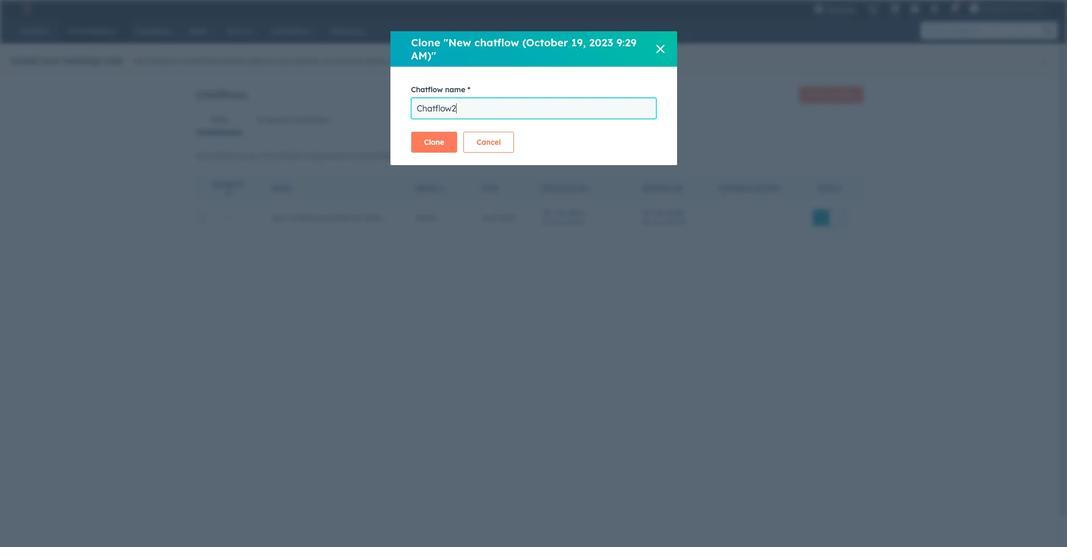 Task type: vqa. For each thing, say whether or not it's contained in the screenshot.
the bottommost Clone
yes



Task type: locate. For each thing, give the bounding box(es) containing it.
you'll
[[133, 56, 151, 66]]

chat
[[211, 115, 228, 125], [498, 213, 514, 222]]

facebook messenger button
[[242, 107, 344, 132]]

feedback
[[719, 185, 753, 192]]

0 horizontal spatial tracking
[[64, 55, 99, 66]]

menu containing apoptosis studios
[[808, 0, 1055, 20]]

chat right live
[[498, 213, 514, 222]]

chatflow right new
[[289, 213, 318, 222]]

schultz down created on
[[666, 218, 687, 226]]

0 horizontal spatial 9:29
[[382, 213, 396, 222]]

oct 19, 2023 by tara schultz down modified on
[[542, 208, 587, 226]]

inbox
[[415, 185, 437, 192], [415, 213, 436, 222]]

where
[[365, 56, 386, 66]]

1 by from the left
[[542, 218, 549, 226]]

inbox
[[445, 151, 465, 161]]

code left on
[[246, 56, 263, 66]]

should
[[437, 56, 459, 66]]

create chatflow
[[808, 91, 854, 99]]

0 vertical spatial clone
[[411, 36, 440, 49]]

0 vertical spatial to
[[172, 56, 179, 66]]

0 horizontal spatial on
[[578, 185, 588, 192]]

19,
[[571, 36, 586, 49], [556, 208, 566, 218], [656, 208, 666, 218], [353, 213, 362, 222]]

chatflow
[[474, 36, 519, 49], [405, 56, 434, 66], [829, 91, 854, 99], [289, 213, 318, 222]]

tara down modified
[[551, 218, 564, 226]]

1 horizontal spatial oct
[[642, 208, 654, 218]]

calling icon image
[[868, 5, 877, 15]]

2 horizontal spatial code
[[538, 57, 553, 65]]

chat inside chat button
[[211, 115, 228, 125]]

so
[[323, 56, 331, 66]]

chatflow name
[[411, 85, 465, 94]]

install your tracking code alert
[[0, 45, 1059, 76]]

get tracking code
[[500, 57, 553, 65]]

0 horizontal spatial tara
[[551, 218, 564, 226]]

settings link
[[924, 0, 946, 17]]

chatflow up get
[[474, 36, 519, 49]]

by down modified
[[542, 218, 549, 226]]

go
[[408, 151, 417, 161]]

calling icon button
[[864, 1, 882, 16]]

chatflow inside the install your tracking code 'alert'
[[405, 56, 434, 66]]

menu
[[808, 0, 1055, 20]]

oct 19, 2023 by tara schultz
[[542, 208, 587, 226], [642, 208, 687, 226]]

1 horizontal spatial 9:29
[[616, 36, 637, 49]]

to inside the install your tracking code 'alert'
[[172, 56, 179, 66]]

facebook
[[257, 115, 291, 125]]

0 horizontal spatial oct 19, 2023 by tara schultz
[[542, 208, 587, 226]]

created
[[642, 185, 671, 192]]

need
[[153, 56, 170, 66]]

1 horizontal spatial on
[[673, 185, 683, 192]]

tracking
[[64, 55, 99, 66], [216, 56, 244, 66], [512, 57, 536, 65]]

am)
[[398, 213, 412, 222]]

schultz
[[566, 218, 587, 226], [666, 218, 687, 226]]

your right where
[[388, 56, 403, 66]]

0 horizontal spatial oct
[[542, 208, 554, 218]]

inbox right am)
[[415, 213, 436, 222]]

clone for clone "new chatflow (october 19, 2023 9:29 am)"
[[411, 36, 440, 49]]

9:29
[[616, 36, 637, 49], [382, 213, 396, 222]]

1 horizontal spatial (october
[[522, 36, 568, 49]]

0 vertical spatial 9:29
[[616, 36, 637, 49]]

notifications button
[[946, 0, 963, 17]]

0 horizontal spatial by
[[542, 218, 549, 226]]

apoptosis
[[981, 4, 1013, 13]]

oct 19, 2023 by tara schultz down created on
[[642, 208, 687, 226]]

clone "new chatflow (october 19, 2023 9:29 am)" dialog
[[390, 31, 677, 165]]

navigation containing chat
[[196, 107, 863, 133]]

help button
[[906, 0, 924, 17]]

1 horizontal spatial by
[[642, 218, 649, 226]]

tara
[[551, 218, 564, 226], [651, 218, 664, 226]]

chatflows banner
[[196, 83, 863, 107]]

hubspot image
[[19, 2, 31, 15]]

0 vertical spatial inbox
[[415, 185, 437, 192]]

chatflow left the should
[[405, 56, 434, 66]]

2 link opens in a new window image from the top
[[498, 153, 506, 161]]

1 vertical spatial (october
[[320, 213, 351, 222]]

9:29 left am)
[[382, 213, 396, 222]]

0 horizontal spatial schultz
[[566, 218, 587, 226]]

1 vertical spatial clone
[[424, 138, 444, 147]]

facebook messenger
[[257, 115, 330, 125]]

to right go
[[419, 151, 426, 161]]

0 horizontal spatial chat
[[211, 115, 228, 125]]

you'll need to install the tracking code on your website, so we know where your chatflow should appear.
[[133, 56, 487, 66]]

to
[[172, 56, 179, 66], [419, 151, 426, 161]]

1 schultz from the left
[[566, 218, 587, 226]]

1 horizontal spatial schultz
[[666, 218, 687, 226]]

code left you'll
[[102, 55, 122, 66]]

chatflow right 'create'
[[829, 91, 854, 99]]

Chatflow name text field
[[411, 98, 656, 119]]

code up chatflows banner
[[538, 57, 553, 65]]

to right need on the top left of page
[[172, 56, 179, 66]]

marketplaces image
[[890, 5, 900, 14]]

oct
[[542, 208, 554, 218], [642, 208, 654, 218]]

9:29 inside clone "new chatflow (october 19, 2023 9:29 am)"
[[616, 36, 637, 49]]

get
[[500, 57, 510, 65]]

0 vertical spatial (october
[[522, 36, 568, 49]]

clone for clone
[[424, 138, 444, 147]]

created on
[[642, 185, 683, 192]]

0 vertical spatial chat
[[211, 115, 228, 125]]

create
[[808, 91, 827, 99]]

apoptosis studios
[[981, 4, 1039, 13]]

link opens in a new window image inside inbox settings 'link'
[[498, 153, 506, 161]]

clone inside button
[[424, 138, 444, 147]]

settings image
[[930, 5, 939, 14]]

live chat
[[482, 213, 514, 222]]

(october
[[522, 36, 568, 49], [320, 213, 351, 222]]

your
[[42, 55, 61, 66], [276, 56, 291, 66], [388, 56, 403, 66], [242, 151, 258, 161], [428, 151, 443, 161]]

inbox down go
[[415, 185, 437, 192]]

1 horizontal spatial tara
[[651, 218, 664, 226]]

2023
[[589, 36, 613, 49], [568, 208, 584, 218], [668, 208, 684, 218], [364, 213, 380, 222]]

1 tara from the left
[[551, 218, 564, 226]]

by
[[542, 218, 549, 226], [642, 218, 649, 226]]

feedback survey
[[719, 185, 780, 192]]

9:29 left close icon at the top of page
[[616, 36, 637, 49]]

apoptosis studios button
[[963, 0, 1055, 17]]

create chatflow button
[[799, 87, 863, 103]]

1 on from the left
[[578, 185, 588, 192]]

navigation
[[196, 107, 863, 133]]

1 horizontal spatial oct 19, 2023 by tara schultz
[[642, 208, 687, 226]]

on
[[578, 185, 588, 192], [673, 185, 683, 192]]

0 horizontal spatial to
[[172, 56, 179, 66]]

on right created
[[673, 185, 683, 192]]

on right modified
[[578, 185, 588, 192]]

tara down created
[[651, 218, 664, 226]]

search image
[[1043, 26, 1052, 35]]

chat down chatflows
[[211, 115, 228, 125]]

code
[[102, 55, 122, 66], [246, 56, 263, 66], [538, 57, 553, 65]]

clone inside clone "new chatflow (october 19, 2023 9:29 am)"
[[411, 36, 440, 49]]

by down created
[[642, 218, 649, 226]]

appear.
[[461, 56, 487, 66]]

help image
[[910, 5, 920, 14]]

19, inside clone "new chatflow (october 19, 2023 9:29 am)"
[[571, 36, 586, 49]]

schultz down modified on
[[566, 218, 587, 226]]

2 on from the left
[[673, 185, 683, 192]]

settings
[[468, 151, 496, 161]]

upgrade
[[826, 5, 855, 14]]

priority
[[212, 181, 244, 188]]

name
[[271, 185, 290, 192]]

1 horizontal spatial chat
[[498, 213, 514, 222]]

your left chat
[[242, 151, 258, 161]]

install
[[11, 55, 39, 66]]

your left inbox
[[428, 151, 443, 161]]

link opens in a new window image
[[498, 151, 506, 163], [498, 153, 506, 161]]

chatflows
[[196, 88, 247, 101]]

oct down modified
[[542, 208, 554, 218]]

clone
[[411, 36, 440, 49], [424, 138, 444, 147]]

oct down created
[[642, 208, 654, 218]]

1 horizontal spatial to
[[419, 151, 426, 161]]

1 vertical spatial inbox
[[415, 213, 436, 222]]



Task type: describe. For each thing, give the bounding box(es) containing it.
survey
[[755, 185, 780, 192]]

install
[[181, 56, 201, 66]]

1 link opens in a new window image from the top
[[498, 151, 506, 163]]

1
[[226, 213, 229, 222]]

on
[[265, 56, 274, 66]]

2 inbox from the top
[[415, 213, 436, 222]]

hubspot link
[[13, 2, 39, 15]]

messenger
[[293, 115, 330, 125]]

inbox settings
[[445, 151, 496, 161]]

chatflow inside 'create chatflow' button
[[829, 91, 854, 99]]

name
[[445, 85, 465, 94]]

your right on
[[276, 56, 291, 66]]

1 vertical spatial chat
[[498, 213, 514, 222]]

status
[[818, 185, 841, 192]]

the
[[203, 56, 214, 66]]

1 oct 19, 2023 by tara schultz from the left
[[542, 208, 587, 226]]

to
[[196, 151, 204, 161]]

.
[[507, 151, 509, 161]]

availability,
[[366, 151, 406, 161]]

new
[[271, 213, 287, 222]]

2 horizontal spatial tracking
[[512, 57, 536, 65]]

2 oct from the left
[[642, 208, 654, 218]]

close image
[[656, 45, 664, 53]]

new chatflow (october 19, 2023 9:29 am) inbox
[[271, 213, 436, 222]]

cancel button
[[463, 132, 514, 153]]

know
[[345, 56, 363, 66]]

search button
[[1038, 22, 1058, 40]]

1 inbox from the top
[[415, 185, 437, 192]]

notifications image
[[950, 5, 959, 14]]

2 schultz from the left
[[666, 218, 687, 226]]

appearance
[[308, 151, 349, 161]]

2 oct 19, 2023 by tara schultz from the left
[[642, 208, 687, 226]]

chat button
[[196, 107, 242, 132]]

close image
[[1040, 58, 1046, 64]]

type
[[482, 185, 498, 192]]

get tracking code link
[[493, 55, 569, 68]]

am)"
[[411, 49, 436, 62]]

clone button
[[411, 132, 457, 153]]

2 tara from the left
[[651, 218, 664, 226]]

2023 inside clone "new chatflow (october 19, 2023 9:29 am)"
[[589, 36, 613, 49]]

1 oct from the left
[[542, 208, 554, 218]]

modified
[[542, 185, 576, 192]]

on for created on
[[673, 185, 683, 192]]

we
[[333, 56, 343, 66]]

to customize your chat widget's appearance and availability, go to your
[[196, 151, 445, 161]]

website,
[[293, 56, 321, 66]]

1 vertical spatial to
[[419, 151, 426, 161]]

upgrade image
[[814, 5, 824, 14]]

Search HubSpot search field
[[921, 22, 1048, 40]]

0 horizontal spatial (october
[[320, 213, 351, 222]]

chatflow
[[411, 85, 443, 94]]

customize
[[206, 151, 240, 161]]

modified on
[[542, 185, 588, 192]]

your right install
[[42, 55, 61, 66]]

"new
[[443, 36, 471, 49]]

1 horizontal spatial tracking
[[216, 56, 244, 66]]

chatflow inside clone "new chatflow (october 19, 2023 9:29 am)"
[[474, 36, 519, 49]]

1 vertical spatial 9:29
[[382, 213, 396, 222]]

clone "new chatflow (october 19, 2023 9:29 am)"
[[411, 36, 637, 62]]

tara schultz image
[[970, 4, 979, 13]]

chat
[[260, 151, 275, 161]]

2 by from the left
[[642, 218, 649, 226]]

(october inside clone "new chatflow (october 19, 2023 9:29 am)"
[[522, 36, 568, 49]]

0 horizontal spatial code
[[102, 55, 122, 66]]

live
[[482, 213, 496, 222]]

and
[[351, 151, 364, 161]]

1 horizontal spatial code
[[246, 56, 263, 66]]

studios
[[1015, 4, 1039, 13]]

cancel
[[477, 138, 501, 147]]

install your tracking code
[[11, 55, 122, 66]]

widget's
[[277, 151, 305, 161]]

inbox settings link
[[445, 151, 507, 163]]

on for modified on
[[578, 185, 588, 192]]

marketplaces button
[[884, 0, 906, 17]]



